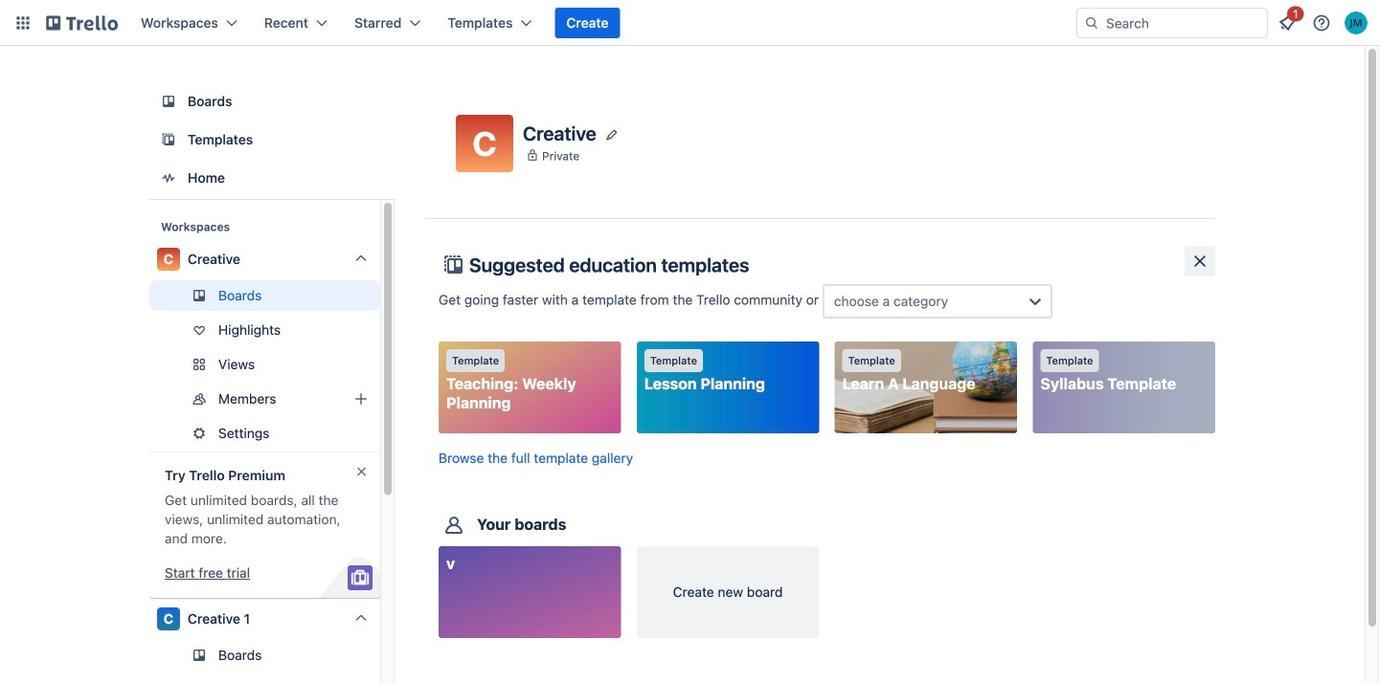Task type: locate. For each thing, give the bounding box(es) containing it.
2 forward image from the top
[[376, 388, 399, 411]]

1 vertical spatial forward image
[[376, 388, 399, 411]]

home image
[[157, 167, 180, 190]]

board image
[[157, 90, 180, 113]]

forward image up forward image
[[376, 353, 399, 376]]

Search field
[[1100, 10, 1267, 36]]

open information menu image
[[1312, 13, 1332, 33]]

0 vertical spatial forward image
[[376, 353, 399, 376]]

forward image right add icon
[[376, 388, 399, 411]]

add image
[[350, 388, 373, 411]]

1 notification image
[[1276, 11, 1299, 34]]

forward image
[[376, 353, 399, 376], [376, 388, 399, 411]]



Task type: describe. For each thing, give the bounding box(es) containing it.
primary element
[[0, 0, 1379, 46]]

search image
[[1084, 15, 1100, 31]]

template board image
[[157, 128, 180, 151]]

forward image
[[376, 422, 399, 445]]

1 forward image from the top
[[376, 353, 399, 376]]

back to home image
[[46, 8, 118, 38]]

jeremy miller (jeremymiller198) image
[[1345, 11, 1368, 34]]



Task type: vqa. For each thing, say whether or not it's contained in the screenshot.
topmost sm image
no



